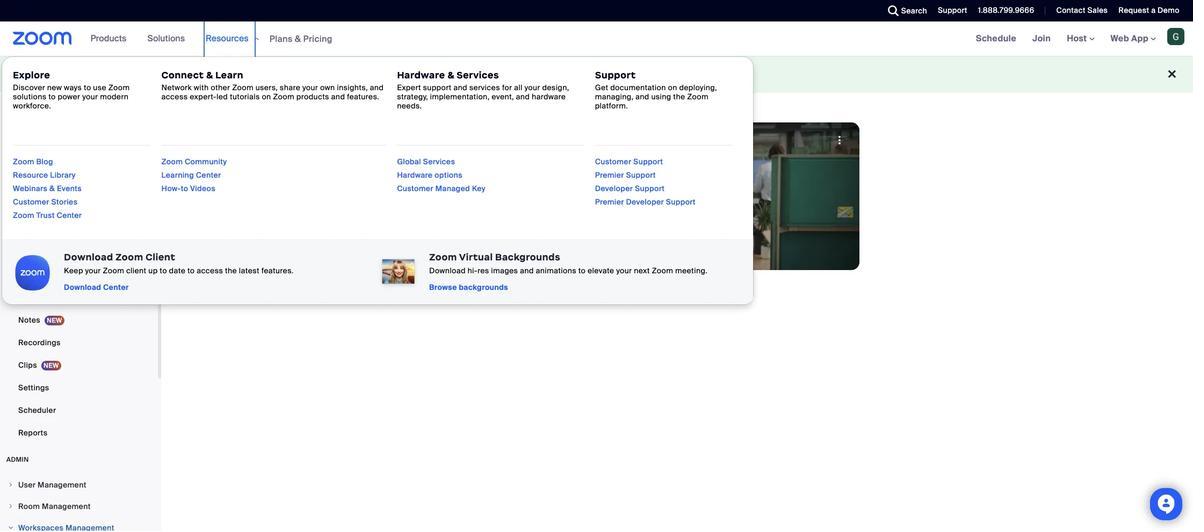 Task type: vqa. For each thing, say whether or not it's contained in the screenshot.
topmost NEW
yes



Task type: locate. For each thing, give the bounding box(es) containing it.
trust
[[36, 211, 55, 220]]

0 vertical spatial features.
[[347, 92, 379, 102]]

1 horizontal spatial on
[[668, 83, 677, 93]]

access down the assistant!
[[161, 92, 188, 102]]

and left get at the left top of the page
[[294, 69, 308, 79]]

1 horizontal spatial get
[[595, 83, 608, 93]]

1 horizontal spatial with
[[370, 146, 385, 156]]

on inside connect & learn network with other zoom users, share your own insights, and access expert-led tutorials on zoom products and features.
[[262, 92, 271, 102]]

developer down premier support link
[[595, 184, 633, 193]]

1 horizontal spatial new
[[132, 69, 147, 79]]

1 horizontal spatial customer
[[397, 184, 433, 193]]

resources button
[[206, 21, 259, 56]]

zoom trust center link
[[13, 211, 82, 220]]

download inside zoom virtual backgrounds download hi-res images and animations to elevate your next zoom meeting.
[[429, 266, 466, 276]]

& up support
[[447, 69, 454, 81]]

your inside zoom virtual backgrounds download hi-res images and animations to elevate your next zoom meeting.
[[616, 266, 632, 276]]

0 horizontal spatial services
[[423, 157, 455, 167]]

services inside hardware & services expert support and services for all your design, strategy, implementation, event, and hardware needs.
[[457, 69, 499, 81]]

your left next
[[616, 266, 632, 276]]

new left ways
[[47, 83, 62, 93]]

1 vertical spatial management
[[42, 502, 91, 511]]

0 horizontal spatial new
[[47, 83, 62, 93]]

zoom down learn on the top left
[[232, 83, 254, 93]]

zoom down pro
[[273, 92, 294, 102]]

0 vertical spatial premier
[[595, 170, 624, 180]]

services
[[469, 83, 500, 93]]

design,
[[542, 83, 569, 93]]

webinars inside zoom blog resource library webinars & events customer stories zoom trust center
[[13, 184, 47, 193]]

0 horizontal spatial get
[[507, 146, 520, 156]]

0 vertical spatial developer
[[595, 184, 633, 193]]

the inside support get documentation on deploying, managing, and using the zoom platform.
[[673, 92, 685, 102]]

0 horizontal spatial customer
[[13, 197, 49, 207]]

1 vertical spatial center
[[57, 211, 82, 220]]

the right using
[[673, 92, 685, 102]]

0 horizontal spatial features.
[[262, 266, 294, 276]]

& right plans
[[295, 33, 301, 44]]

your up download center link
[[85, 266, 101, 276]]

0 horizontal spatial the
[[225, 266, 237, 276]]

zoom inside support get documentation on deploying, managing, and using the zoom platform.
[[687, 92, 709, 102]]

to
[[230, 69, 237, 79], [352, 69, 359, 79], [84, 83, 91, 93], [48, 92, 56, 102], [250, 157, 258, 167], [181, 184, 188, 193], [160, 266, 167, 276], [187, 266, 195, 276], [578, 266, 586, 276]]

ways
[[64, 83, 82, 93]]

ahead right reserve
[[230, 146, 252, 156]]

and inside zoom virtual backgrounds download hi-res images and animations to elevate your next zoom meeting.
[[520, 266, 534, 276]]

download
[[64, 251, 113, 263], [429, 266, 466, 276], [64, 283, 101, 292]]

support link
[[930, 0, 970, 21], [938, 5, 968, 15]]

2 horizontal spatial ai
[[361, 69, 369, 79]]

2 horizontal spatial the
[[673, 92, 685, 102]]

workspace
[[329, 157, 369, 167]]

0 horizontal spatial center
[[57, 211, 82, 220]]

customer support premier support developer support premier developer support
[[595, 157, 696, 207]]

user management menu item
[[0, 475, 158, 495]]

hardware & services expert support and services for all your design, strategy, implementation, event, and hardware needs.
[[397, 69, 569, 111]]

& for hardware
[[447, 69, 454, 81]]

user
[[18, 480, 36, 490]]

backgrounds
[[495, 251, 560, 263]]

features. right latest
[[262, 266, 294, 276]]

and down backgrounds
[[520, 266, 534, 276]]

new left the assistant!
[[132, 69, 147, 79]]

using
[[651, 92, 671, 102]]

management up room management
[[38, 480, 86, 490]]

to left ideal
[[250, 157, 258, 167]]

center down virtual
[[196, 170, 221, 180]]

access
[[324, 69, 350, 79], [161, 92, 188, 102], [222, 157, 248, 167], [197, 266, 223, 276]]

hardware options link
[[397, 170, 462, 180]]

personal up personal devices
[[18, 248, 51, 257]]

get up platform.
[[595, 83, 608, 93]]

zoom virtual backgrounds image
[[378, 252, 419, 293]]

with left zoom's
[[370, 146, 385, 156]]

zoom right use
[[108, 83, 130, 93]]

your up physical
[[307, 146, 323, 156]]

premier developer support link
[[595, 197, 696, 207]]

webinars inside personal menu 'menu'
[[18, 203, 53, 212]]

your inside explore discover new ways to use zoom solutions to power your modern workforce.
[[82, 92, 98, 102]]

2 horizontal spatial center
[[196, 170, 221, 180]]

your right ways
[[82, 92, 98, 102]]

reservation!
[[459, 146, 505, 156]]

with left other
[[194, 83, 209, 93]]

get inside support get documentation on deploying, managing, and using the zoom platform.
[[595, 83, 608, 93]]

and left stay
[[371, 157, 385, 167]]

1.888.799.9666
[[978, 5, 1034, 15]]

plans & pricing
[[270, 33, 333, 44]]

with
[[194, 83, 209, 93], [370, 146, 385, 156]]

your down get at the left top of the page
[[302, 83, 318, 93]]

whiteboards
[[18, 293, 65, 302]]

0 vertical spatial center
[[196, 170, 221, 180]]

zoom inside explore discover new ways to use zoom solutions to power your modern workforce.
[[108, 83, 130, 93]]

1 vertical spatial right image
[[8, 525, 14, 531]]

2 vertical spatial download
[[64, 283, 101, 292]]

0 vertical spatial webinars
[[13, 184, 47, 193]]

personal
[[6, 110, 43, 118]]

0 vertical spatial services
[[457, 69, 499, 81]]

premier
[[595, 170, 624, 180], [595, 197, 624, 207]]

& up other
[[206, 69, 213, 81]]

notes link
[[0, 309, 158, 331]]

webinars link
[[0, 197, 158, 218]]

2 vertical spatial the
[[225, 266, 237, 276]]

premier down developer support link
[[595, 197, 624, 207]]

next
[[634, 266, 650, 276]]

1 horizontal spatial services
[[457, 69, 499, 81]]

upgrade up the "for"
[[494, 69, 526, 79]]

plans
[[270, 33, 293, 44]]

discover
[[13, 83, 45, 93]]

and left using
[[636, 92, 649, 102]]

how-
[[161, 184, 181, 193]]

0 vertical spatial new
[[132, 69, 147, 79]]

web app
[[1111, 33, 1149, 44]]

right image left 'room'
[[8, 503, 14, 510]]

1 vertical spatial customer
[[397, 184, 433, 193]]

webinars down webinars & events link
[[18, 203, 53, 212]]

scheduler link
[[0, 400, 158, 421]]

2 vertical spatial customer
[[13, 197, 49, 207]]

& inside connect & learn network with other zoom users, share your own insights, and access expert-led tutorials on zoom products and features.
[[206, 69, 213, 81]]

2 hardware from the top
[[397, 170, 433, 180]]

2 personal from the top
[[18, 270, 51, 280]]

premier down customer support link
[[595, 170, 624, 180]]

all
[[514, 83, 523, 93]]

virtual
[[459, 251, 493, 263]]

menu item
[[0, 518, 158, 531]]

zoom left trust
[[13, 211, 34, 220]]

settings link
[[0, 377, 158, 399]]

banner
[[0, 21, 1193, 305]]

1 horizontal spatial features.
[[347, 92, 379, 102]]

ahead left the of
[[404, 157, 426, 167]]

personal contacts
[[18, 248, 86, 257]]

ai
[[57, 69, 65, 79], [149, 69, 156, 79], [361, 69, 369, 79]]

0 vertical spatial right image
[[8, 503, 14, 510]]

zoom right using
[[687, 92, 709, 102]]

browse backgrounds link
[[429, 283, 508, 292]]

hardware up expert
[[397, 69, 445, 81]]

hardware inside global services hardware options customer managed key
[[397, 170, 433, 180]]

2 horizontal spatial customer
[[595, 157, 631, 167]]

center inside zoom blog resource library webinars & events customer stories zoom trust center
[[57, 211, 82, 220]]

and
[[294, 69, 308, 79], [370, 83, 384, 93], [454, 83, 467, 93], [331, 92, 345, 102], [516, 92, 530, 102], [636, 92, 649, 102], [254, 146, 268, 156], [371, 157, 385, 167], [520, 266, 534, 276]]

room management menu item
[[0, 496, 158, 517]]

support
[[938, 5, 968, 15], [595, 69, 636, 81], [633, 157, 663, 167], [626, 170, 656, 180], [635, 184, 665, 193], [666, 197, 696, 207]]

admin menu menu
[[0, 475, 158, 531]]

personal menu menu
[[0, 129, 158, 445]]

on left deploying,
[[668, 83, 677, 93]]

1 vertical spatial new
[[47, 83, 62, 93]]

access right "date" at left
[[197, 266, 223, 276]]

ai left the assistant!
[[149, 69, 156, 79]]

features. inside connect & learn network with other zoom users, share your own insights, and access expert-led tutorials on zoom products and features.
[[347, 92, 379, 102]]

new inside explore discover new ways to use zoom solutions to power your modern workforce.
[[47, 83, 62, 93]]

& for connect
[[206, 69, 213, 81]]

developer down developer support link
[[626, 197, 664, 207]]

upgrade
[[196, 69, 228, 79], [494, 69, 526, 79]]

1 vertical spatial with
[[370, 146, 385, 156]]

personal devices
[[18, 270, 82, 280]]

get right reservation!
[[507, 146, 520, 156]]

request
[[1119, 5, 1149, 15]]

scheduler
[[18, 406, 56, 415]]

join link
[[1025, 21, 1059, 56]]

videos
[[190, 184, 215, 193]]

1 horizontal spatial upgrade
[[494, 69, 526, 79]]

1 vertical spatial get
[[507, 146, 520, 156]]

features. right 'own'
[[347, 92, 379, 102]]

and left maximize
[[254, 146, 268, 156]]

1 vertical spatial personal
[[18, 270, 51, 280]]

zoom left one
[[239, 69, 260, 79]]

0 vertical spatial the
[[673, 92, 685, 102]]

right image
[[8, 503, 14, 510], [8, 525, 14, 531]]

download center
[[64, 283, 129, 292]]

access down reserve
[[222, 157, 248, 167]]

the
[[673, 92, 685, 102], [438, 157, 450, 167], [225, 266, 237, 276]]

user management
[[18, 480, 86, 490]]

0 vertical spatial customer
[[595, 157, 631, 167]]

center down the client
[[103, 283, 129, 292]]

new inside meet zoom ai companion, footer
[[132, 69, 147, 79]]

res
[[478, 266, 489, 276]]

hi-
[[468, 266, 478, 276]]

download zoom client keep your zoom client up to date to access the latest features.
[[64, 251, 294, 276]]

0 vertical spatial management
[[38, 480, 86, 490]]

1 upgrade from the left
[[196, 69, 228, 79]]

1 vertical spatial services
[[423, 157, 455, 167]]

2 ai from the left
[[149, 69, 156, 79]]

get
[[595, 83, 608, 93], [507, 146, 520, 156]]

upgrade up other
[[196, 69, 228, 79]]

1 vertical spatial download
[[429, 266, 466, 276]]

led
[[216, 92, 228, 102]]

admin
[[6, 456, 29, 464]]

1 vertical spatial premier
[[595, 197, 624, 207]]

access up 'own'
[[324, 69, 350, 79]]

1 vertical spatial hardware
[[397, 170, 433, 180]]

to left elevate
[[578, 266, 586, 276]]

connect & learn network with other zoom users, share your own insights, and access expert-led tutorials on zoom products and features.
[[161, 69, 384, 102]]

customer down meetings
[[13, 197, 49, 207]]

1 horizontal spatial ahead
[[404, 157, 426, 167]]

0 horizontal spatial ai
[[57, 69, 65, 79]]

hardware down global
[[397, 170, 433, 180]]

1 right image from the top
[[8, 503, 14, 510]]

center down stories
[[57, 211, 82, 220]]

search button
[[880, 0, 930, 21]]

the right the of
[[438, 157, 450, 167]]

services down workspace
[[423, 157, 455, 167]]

new
[[132, 69, 147, 79], [47, 83, 62, 93]]

the inside download zoom client keep your zoom client up to date to access the latest features.
[[225, 266, 237, 276]]

to inside zoom community learning center how-to videos
[[181, 184, 188, 193]]

ai up ways
[[57, 69, 65, 79]]

your up modern
[[114, 69, 130, 79]]

0 vertical spatial ahead
[[230, 146, 252, 156]]

customer inside global services hardware options customer managed key
[[397, 184, 433, 193]]

0 horizontal spatial ahead
[[230, 146, 252, 156]]

insights,
[[337, 83, 368, 93]]

solutions button
[[147, 21, 190, 56]]

right image down right icon
[[8, 525, 14, 531]]

keep
[[64, 266, 83, 276]]

a
[[1151, 5, 1156, 15]]

your right all
[[525, 83, 540, 93]]

customer inside zoom blog resource library webinars & events customer stories zoom trust center
[[13, 197, 49, 207]]

1 horizontal spatial the
[[438, 157, 450, 167]]

webinars down resource
[[13, 184, 47, 193]]

management down user management menu item
[[42, 502, 91, 511]]

ahead
[[230, 146, 252, 156], [404, 157, 426, 167]]

learn
[[215, 69, 243, 81]]

services up services
[[457, 69, 499, 81]]

your inside download zoom client keep your zoom client up to date to access the latest features.
[[85, 266, 101, 276]]

animations
[[536, 266, 576, 276]]

webinars & events link
[[13, 184, 82, 193]]

1 personal from the top
[[18, 248, 51, 257]]

customer down hardware options "link"
[[397, 184, 433, 193]]

& up customer stories link at the top left of the page
[[49, 184, 55, 193]]

zoom up learning
[[161, 157, 183, 167]]

your inside connect & learn network with other zoom users, share your own insights, and access expert-led tutorials on zoom products and features.
[[302, 83, 318, 93]]

explore discover new ways to use zoom solutions to power your modern workforce.
[[13, 69, 130, 111]]

access inside meet zoom ai companion, footer
[[324, 69, 350, 79]]

0 horizontal spatial with
[[194, 83, 209, 93]]

workspace
[[416, 146, 457, 156]]

0 horizontal spatial on
[[262, 92, 271, 102]]

& for plans
[[295, 33, 301, 44]]

on right tutorials
[[262, 92, 271, 102]]

to down "learning center" 'link'
[[181, 184, 188, 193]]

&
[[295, 33, 301, 44], [206, 69, 213, 81], [447, 69, 454, 81], [49, 184, 55, 193]]

1 horizontal spatial center
[[103, 283, 129, 292]]

your left ideal
[[260, 157, 275, 167]]

0 vertical spatial with
[[194, 83, 209, 93]]

1 vertical spatial webinars
[[18, 203, 53, 212]]

customer stories link
[[13, 197, 78, 207]]

customer up premier support link
[[595, 157, 631, 167]]

personal
[[18, 248, 51, 257], [18, 270, 51, 280]]

download inside download zoom client keep your zoom client up to date to access the latest features.
[[64, 251, 113, 263]]

and right the products
[[331, 92, 345, 102]]

own
[[320, 83, 335, 93]]

1 horizontal spatial ai
[[149, 69, 156, 79]]

0 vertical spatial hardware
[[397, 69, 445, 81]]

& inside hardware & services expert support and services for all your design, strategy, implementation, event, and hardware needs.
[[447, 69, 454, 81]]

1 hardware from the top
[[397, 69, 445, 81]]

banner containing explore
[[0, 21, 1193, 305]]

learning
[[161, 170, 194, 180]]

ai up insights,
[[361, 69, 369, 79]]

today
[[528, 69, 550, 79]]

center
[[196, 170, 221, 180], [57, 211, 82, 220], [103, 283, 129, 292]]

0 vertical spatial download
[[64, 251, 113, 263]]

meet zoom ai companion, footer
[[0, 56, 1193, 93]]

get inside reserve ahead and maximize your productivity with zoom's workspace reservation! get virtual access to your ideal physical workspace and stay ahead of the game.
[[507, 146, 520, 156]]

documentation
[[610, 83, 666, 93]]

devices
[[53, 270, 82, 280]]

1 vertical spatial the
[[438, 157, 450, 167]]

0 vertical spatial get
[[595, 83, 608, 93]]

meetings navigation
[[968, 21, 1193, 56]]

0 vertical spatial personal
[[18, 248, 51, 257]]

personal up whiteboards
[[18, 270, 51, 280]]

0 horizontal spatial upgrade
[[196, 69, 228, 79]]

features.
[[347, 92, 379, 102], [262, 266, 294, 276]]

right image
[[8, 482, 14, 488]]

use
[[93, 83, 106, 93]]

1 vertical spatial features.
[[262, 266, 294, 276]]

features. inside download zoom client keep your zoom client up to date to access the latest features.
[[262, 266, 294, 276]]

2 premier from the top
[[595, 197, 624, 207]]

the left latest
[[225, 266, 237, 276]]



Task type: describe. For each thing, give the bounding box(es) containing it.
global services hardware options customer managed key
[[397, 157, 486, 193]]

2 upgrade from the left
[[494, 69, 526, 79]]

implementation,
[[430, 92, 490, 102]]

personal for personal devices
[[18, 270, 51, 280]]

meet
[[13, 69, 32, 79]]

stay
[[387, 157, 402, 167]]

companion,
[[67, 69, 112, 79]]

3 ai from the left
[[361, 69, 369, 79]]

zoom up browse
[[429, 251, 457, 263]]

and down companion
[[370, 83, 384, 93]]

contacts
[[53, 248, 86, 257]]

to right the "up"
[[160, 266, 167, 276]]

zoom left the client
[[103, 266, 124, 276]]

and inside meet zoom ai companion, footer
[[294, 69, 308, 79]]

schedule link
[[968, 21, 1025, 56]]

profile picture image
[[1167, 28, 1185, 45]]

client
[[146, 251, 175, 263]]

expert
[[397, 83, 421, 93]]

products
[[91, 33, 126, 44]]

download zoom client image
[[13, 252, 53, 293]]

productivity
[[325, 146, 368, 156]]

platform.
[[595, 101, 628, 111]]

global services link
[[397, 157, 455, 167]]

services inside global services hardware options customer managed key
[[423, 157, 455, 167]]

and down additional at the top
[[454, 83, 467, 93]]

maximize
[[270, 146, 305, 156]]

companion
[[371, 69, 413, 79]]

center inside zoom community learning center how-to videos
[[196, 170, 221, 180]]

management for room management
[[42, 502, 91, 511]]

profile link
[[0, 152, 158, 173]]

support inside support get documentation on deploying, managing, and using the zoom platform.
[[595, 69, 636, 81]]

contact
[[1056, 5, 1086, 15]]

for
[[502, 83, 512, 93]]

zoom up discover
[[34, 69, 55, 79]]

1 premier from the top
[[595, 170, 624, 180]]

management for user management
[[38, 480, 86, 490]]

zoom blog resource library webinars & events customer stories zoom trust center
[[13, 157, 82, 220]]

download center link
[[64, 283, 129, 292]]

physical
[[297, 157, 327, 167]]

premier support link
[[595, 170, 656, 180]]

your inside meet zoom ai companion, footer
[[114, 69, 130, 79]]

to left power
[[48, 92, 56, 102]]

right image inside the room management menu item
[[8, 503, 14, 510]]

zoom right next
[[652, 266, 673, 276]]

browse backgrounds
[[429, 283, 508, 292]]

the inside reserve ahead and maximize your productivity with zoom's workspace reservation! get virtual access to your ideal physical workspace and stay ahead of the game.
[[438, 157, 450, 167]]

power
[[58, 92, 80, 102]]

pro
[[280, 69, 292, 79]]

1 vertical spatial ahead
[[404, 157, 426, 167]]

to inside zoom virtual backgrounds download hi-res images and animations to elevate your next zoom meeting.
[[578, 266, 586, 276]]

zoom community learning center how-to videos
[[161, 157, 227, 193]]

with inside connect & learn network with other zoom users, share your own insights, and access expert-led tutorials on zoom products and features.
[[194, 83, 209, 93]]

2 right image from the top
[[8, 525, 14, 531]]

to up insights,
[[352, 69, 359, 79]]

zoom logo image
[[13, 32, 72, 45]]

to inside reserve ahead and maximize your productivity with zoom's workspace reservation! get virtual access to your ideal physical workspace and stay ahead of the game.
[[250, 157, 258, 167]]

on inside support get documentation on deploying, managing, and using the zoom platform.
[[668, 83, 677, 93]]

reserve
[[198, 146, 228, 156]]

products button
[[91, 21, 131, 56]]

zoom inside zoom community learning center how-to videos
[[161, 157, 183, 167]]

product information navigation
[[2, 21, 754, 305]]

room management
[[18, 502, 91, 511]]

2 vertical spatial center
[[103, 283, 129, 292]]

room
[[18, 502, 40, 511]]

support get documentation on deploying, managing, and using the zoom platform.
[[595, 69, 717, 111]]

zoom's
[[387, 146, 414, 156]]

events
[[57, 184, 82, 193]]

personal contacts link
[[0, 242, 158, 263]]

zoom virtual backgrounds download hi-res images and animations to elevate your next zoom meeting.
[[429, 251, 708, 276]]

sales
[[1088, 5, 1108, 15]]

download for zoom
[[64, 251, 113, 263]]

to right "date" at left
[[187, 266, 195, 276]]

connect
[[161, 69, 204, 81]]

expert-
[[190, 92, 217, 102]]

access inside connect & learn network with other zoom users, share your own insights, and access expert-led tutorials on zoom products and features.
[[161, 92, 188, 102]]

personal for personal contacts
[[18, 248, 51, 257]]

tutorials
[[230, 92, 260, 102]]

images
[[491, 266, 518, 276]]

learning center link
[[161, 170, 221, 180]]

ideal
[[277, 157, 295, 167]]

hardware inside hardware & services expert support and services for all your design, strategy, implementation, event, and hardware needs.
[[397, 69, 445, 81]]

access inside download zoom client keep your zoom client up to date to access the latest features.
[[197, 266, 223, 276]]

download for center
[[64, 283, 101, 292]]

zoom community link
[[161, 157, 227, 167]]

developer support link
[[595, 184, 665, 193]]

meeting.
[[675, 266, 708, 276]]

customer inside customer support premier support developer support premier developer support
[[595, 157, 631, 167]]

reserve ahead and maximize your productivity with zoom's workspace reservation! get virtual access to your ideal physical workspace and stay ahead of the game.
[[198, 146, 520, 167]]

pricing
[[303, 33, 333, 44]]

managed
[[435, 184, 470, 193]]

and inside support get documentation on deploying, managing, and using the zoom platform.
[[636, 92, 649, 102]]

one
[[262, 69, 278, 79]]

elevate
[[588, 266, 614, 276]]

1 ai from the left
[[57, 69, 65, 79]]

reports
[[18, 428, 48, 438]]

1 vertical spatial developer
[[626, 197, 664, 207]]

& inside zoom blog resource library webinars & events customer stories zoom trust center
[[49, 184, 55, 193]]

zoom up the client
[[116, 251, 143, 263]]

access inside reserve ahead and maximize your productivity with zoom's workspace reservation! get virtual access to your ideal physical workspace and stay ahead of the game.
[[222, 157, 248, 167]]

join
[[1033, 33, 1051, 44]]

support
[[423, 83, 452, 93]]

recordings
[[18, 338, 61, 348]]

backgrounds
[[459, 283, 508, 292]]

options
[[435, 170, 462, 180]]

recordings link
[[0, 332, 158, 354]]

client
[[126, 266, 146, 276]]

with inside reserve ahead and maximize your productivity with zoom's workspace reservation! get virtual access to your ideal physical workspace and stay ahead of the game.
[[370, 146, 385, 156]]

deploying,
[[679, 83, 717, 93]]

clips
[[18, 361, 37, 370]]

browse
[[429, 283, 457, 292]]

to up other
[[230, 69, 237, 79]]

demo
[[1158, 5, 1180, 15]]

customer managed key link
[[397, 184, 486, 193]]

meet zoom ai companion, your new ai assistant! upgrade to zoom one pro and get access to ai companion at no additional cost. upgrade today
[[13, 69, 550, 79]]

web app button
[[1111, 33, 1156, 44]]

to left use
[[84, 83, 91, 93]]

date
[[169, 266, 185, 276]]

solutions
[[147, 33, 185, 44]]

and right the "for"
[[516, 92, 530, 102]]

host
[[1067, 33, 1089, 44]]

latest
[[239, 266, 260, 276]]

solutions
[[13, 92, 46, 102]]

your inside hardware & services expert support and services for all your design, strategy, implementation, event, and hardware needs.
[[525, 83, 540, 93]]

zoom up resource
[[13, 157, 34, 167]]

share
[[280, 83, 300, 93]]



